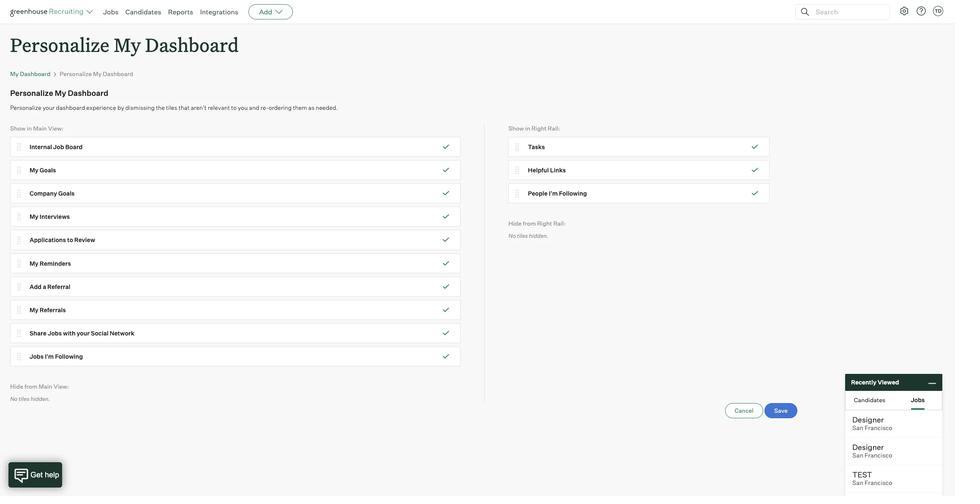 Task type: vqa. For each thing, say whether or not it's contained in the screenshot.
Last
no



Task type: describe. For each thing, give the bounding box(es) containing it.
hide from main view:
[[10, 383, 69, 390]]

2 san from the top
[[853, 452, 864, 460]]

save button
[[765, 403, 798, 419]]

hidden. for main
[[31, 396, 50, 402]]

network
[[110, 330, 134, 337]]

candidates link
[[125, 8, 161, 16]]

no for hide from main view:
[[10, 396, 18, 402]]

reports link
[[168, 8, 193, 16]]

a
[[43, 283, 46, 290]]

1 horizontal spatial your
[[77, 330, 90, 337]]

links
[[550, 167, 566, 174]]

test
[[853, 470, 873, 480]]

tasks
[[528, 143, 545, 151]]

2 francisco from the top
[[865, 452, 893, 460]]

dismissing
[[126, 104, 155, 111]]

and
[[249, 104, 259, 111]]

board
[[65, 143, 83, 151]]

add a referral
[[30, 283, 70, 290]]

company
[[30, 190, 57, 197]]

add for add a referral
[[30, 283, 42, 290]]

cancel link
[[725, 403, 764, 419]]

td button
[[934, 6, 944, 16]]

with
[[63, 330, 76, 337]]

them
[[293, 104, 307, 111]]

personalize up show in main view:
[[10, 104, 41, 111]]

1 horizontal spatial tiles
[[166, 104, 177, 111]]

personalize your dashboard experience by dismissing the tiles that aren't relevant to you and re-ordering them as needed.
[[10, 104, 338, 111]]

1 vertical spatial to
[[67, 237, 73, 244]]

from for main
[[25, 383, 37, 390]]

hide for hide from main view:
[[10, 383, 23, 390]]

ordering
[[269, 104, 292, 111]]

that
[[179, 104, 190, 111]]

referral
[[47, 283, 70, 290]]

2 designer from the top
[[853, 443, 884, 452]]

show in main view:
[[10, 125, 63, 132]]

1 francisco from the top
[[865, 425, 893, 432]]

san inside test san francisco
[[853, 480, 864, 487]]

share jobs with your social network
[[30, 330, 134, 337]]

needed.
[[316, 104, 338, 111]]

no tiles hidden. for main
[[10, 396, 50, 402]]

hide from right rail:
[[509, 220, 566, 227]]

test san francisco
[[853, 470, 893, 487]]

applications
[[30, 237, 66, 244]]

view: for show in main view:
[[48, 125, 63, 132]]

cancel
[[735, 407, 754, 414]]

personalize up dashboard
[[60, 70, 92, 77]]

0 vertical spatial to
[[231, 104, 237, 111]]

jobs link
[[103, 8, 119, 16]]

show for show in right rail:
[[509, 125, 524, 132]]

in for main
[[27, 125, 32, 132]]

1 vertical spatial personalize my dashboard
[[60, 70, 133, 77]]

francisco inside test san francisco
[[865, 480, 893, 487]]

my referrals
[[30, 306, 66, 314]]

from for right
[[523, 220, 536, 227]]

people
[[528, 190, 548, 197]]

1 designer from the top
[[853, 415, 884, 425]]

add button
[[249, 4, 293, 19]]

recently
[[852, 379, 877, 386]]

add for add
[[259, 8, 272, 16]]

greenhouse recruiting image
[[10, 7, 86, 17]]

0 horizontal spatial candidates
[[125, 8, 161, 16]]

referrals
[[40, 306, 66, 314]]

my goals
[[30, 167, 56, 174]]

i'm for people
[[549, 190, 558, 197]]

1 designer san francisco from the top
[[853, 415, 893, 432]]



Task type: locate. For each thing, give the bounding box(es) containing it.
tab list containing candidates
[[846, 392, 943, 410]]

1 horizontal spatial hide
[[509, 220, 522, 227]]

0 vertical spatial san
[[853, 425, 864, 432]]

main for from
[[39, 383, 52, 390]]

helpful links
[[528, 167, 566, 174]]

designer san francisco
[[853, 415, 893, 432], [853, 443, 893, 460]]

hidden. for right
[[529, 232, 549, 239]]

0 vertical spatial right
[[532, 125, 547, 132]]

0 horizontal spatial hidden.
[[31, 396, 50, 402]]

2 vertical spatial personalize my dashboard
[[10, 89, 108, 98]]

2 in from the left
[[526, 125, 531, 132]]

td
[[935, 8, 942, 14]]

0 horizontal spatial your
[[43, 104, 55, 111]]

0 vertical spatial tiles
[[166, 104, 177, 111]]

view: up internal job board
[[48, 125, 63, 132]]

personalize my dashboard
[[10, 32, 239, 57], [60, 70, 133, 77], [10, 89, 108, 98]]

experience
[[86, 104, 116, 111]]

no tiles hidden. down hide from right rail:
[[509, 232, 549, 239]]

integrations
[[200, 8, 239, 16]]

tab list
[[846, 392, 943, 410]]

from down jobs i'm following
[[25, 383, 37, 390]]

tiles for tasks
[[517, 232, 528, 239]]

rail: down people i'm following
[[554, 220, 566, 227]]

tiles for internal job board
[[19, 396, 29, 402]]

0 vertical spatial designer
[[853, 415, 884, 425]]

save
[[775, 407, 788, 414]]

designer up test
[[853, 443, 884, 452]]

designer san francisco down recently viewed
[[853, 415, 893, 432]]

2 show from the left
[[509, 125, 524, 132]]

1 vertical spatial no tiles hidden.
[[10, 396, 50, 402]]

main down jobs i'm following
[[39, 383, 52, 390]]

as
[[309, 104, 315, 111]]

add
[[259, 8, 272, 16], [30, 283, 42, 290]]

add inside popup button
[[259, 8, 272, 16]]

1 horizontal spatial to
[[231, 104, 237, 111]]

from
[[523, 220, 536, 227], [25, 383, 37, 390]]

2 vertical spatial tiles
[[19, 396, 29, 402]]

1 horizontal spatial no tiles hidden.
[[509, 232, 549, 239]]

designer san francisco up test
[[853, 443, 893, 460]]

hidden.
[[529, 232, 549, 239], [31, 396, 50, 402]]

personalize my dashboard link
[[60, 70, 133, 77]]

following down links
[[559, 190, 587, 197]]

applications to review
[[30, 237, 95, 244]]

0 horizontal spatial i'm
[[45, 353, 54, 360]]

0 vertical spatial view:
[[48, 125, 63, 132]]

i'm for jobs
[[45, 353, 54, 360]]

0 horizontal spatial no
[[10, 396, 18, 402]]

my reminders
[[30, 260, 71, 267]]

view: for hide from main view:
[[54, 383, 69, 390]]

0 horizontal spatial to
[[67, 237, 73, 244]]

i'm right people
[[549, 190, 558, 197]]

0 horizontal spatial from
[[25, 383, 37, 390]]

no tiles hidden.
[[509, 232, 549, 239], [10, 396, 50, 402]]

the
[[156, 104, 165, 111]]

1 vertical spatial hidden.
[[31, 396, 50, 402]]

1 vertical spatial rail:
[[554, 220, 566, 227]]

people i'm following
[[528, 190, 587, 197]]

0 vertical spatial hidden.
[[529, 232, 549, 239]]

main for in
[[33, 125, 47, 132]]

helpful
[[528, 167, 549, 174]]

dashboard
[[56, 104, 85, 111]]

1 horizontal spatial no
[[509, 232, 516, 239]]

right up the tasks in the right top of the page
[[532, 125, 547, 132]]

1 horizontal spatial candidates
[[855, 396, 886, 404]]

right for from
[[537, 220, 552, 227]]

my dashboard link
[[10, 70, 50, 77]]

goals right company
[[58, 190, 75, 197]]

3 francisco from the top
[[865, 480, 893, 487]]

aren't
[[191, 104, 207, 111]]

1 vertical spatial view:
[[54, 383, 69, 390]]

no for hide from right rail:
[[509, 232, 516, 239]]

view: down jobs i'm following
[[54, 383, 69, 390]]

designer down the recently
[[853, 415, 884, 425]]

hidden. down hide from main view:
[[31, 396, 50, 402]]

configure image
[[900, 6, 910, 16]]

personalize my dashboard up experience
[[60, 70, 133, 77]]

review
[[74, 237, 95, 244]]

0 vertical spatial goals
[[40, 167, 56, 174]]

designer
[[853, 415, 884, 425], [853, 443, 884, 452]]

0 vertical spatial hide
[[509, 220, 522, 227]]

you
[[238, 104, 248, 111]]

1 vertical spatial hide
[[10, 383, 23, 390]]

social
[[91, 330, 109, 337]]

by
[[118, 104, 124, 111]]

from down people
[[523, 220, 536, 227]]

1 horizontal spatial i'm
[[549, 190, 558, 197]]

no down hide from right rail:
[[509, 232, 516, 239]]

no
[[509, 232, 516, 239], [10, 396, 18, 402]]

my dashboard
[[10, 70, 50, 77]]

0 vertical spatial rail:
[[548, 125, 560, 132]]

i'm
[[549, 190, 558, 197], [45, 353, 54, 360]]

0 vertical spatial your
[[43, 104, 55, 111]]

integrations link
[[200, 8, 239, 16]]

1 vertical spatial designer san francisco
[[853, 443, 893, 460]]

jobs
[[103, 8, 119, 16], [48, 330, 62, 337], [30, 353, 44, 360], [911, 396, 926, 404]]

goals up company goals
[[40, 167, 56, 174]]

personalize my dashboard up dashboard
[[10, 89, 108, 98]]

0 horizontal spatial show
[[10, 125, 26, 132]]

0 horizontal spatial tiles
[[19, 396, 29, 402]]

following down with
[[55, 353, 83, 360]]

td button
[[932, 4, 946, 18]]

3 san from the top
[[853, 480, 864, 487]]

1 horizontal spatial add
[[259, 8, 272, 16]]

no down hide from main view:
[[10, 396, 18, 402]]

0 vertical spatial francisco
[[865, 425, 893, 432]]

hide for hide from right rail:
[[509, 220, 522, 227]]

1 vertical spatial following
[[55, 353, 83, 360]]

your left dashboard
[[43, 104, 55, 111]]

0 vertical spatial designer san francisco
[[853, 415, 893, 432]]

rail: for hide from right rail:
[[554, 220, 566, 227]]

show in right rail:
[[509, 125, 560, 132]]

jobs i'm following
[[30, 353, 83, 360]]

1 vertical spatial from
[[25, 383, 37, 390]]

i'm down share
[[45, 353, 54, 360]]

1 vertical spatial your
[[77, 330, 90, 337]]

1 vertical spatial add
[[30, 283, 42, 290]]

0 horizontal spatial add
[[30, 283, 42, 290]]

personalize my dashboard down jobs link
[[10, 32, 239, 57]]

0 horizontal spatial goals
[[40, 167, 56, 174]]

1 vertical spatial designer
[[853, 443, 884, 452]]

main
[[33, 125, 47, 132], [39, 383, 52, 390]]

share
[[30, 330, 47, 337]]

0 vertical spatial following
[[559, 190, 587, 197]]

0 vertical spatial i'm
[[549, 190, 558, 197]]

your
[[43, 104, 55, 111], [77, 330, 90, 337]]

show for show in main view:
[[10, 125, 26, 132]]

re-
[[261, 104, 269, 111]]

1 vertical spatial san
[[853, 452, 864, 460]]

0 vertical spatial add
[[259, 8, 272, 16]]

1 vertical spatial goals
[[58, 190, 75, 197]]

0 horizontal spatial in
[[27, 125, 32, 132]]

view:
[[48, 125, 63, 132], [54, 383, 69, 390]]

0 horizontal spatial following
[[55, 353, 83, 360]]

1 vertical spatial right
[[537, 220, 552, 227]]

1 vertical spatial tiles
[[517, 232, 528, 239]]

internal job board
[[30, 143, 83, 151]]

0 vertical spatial personalize my dashboard
[[10, 32, 239, 57]]

1 horizontal spatial from
[[523, 220, 536, 227]]

interviews
[[40, 213, 70, 220]]

job
[[53, 143, 64, 151]]

1 vertical spatial candidates
[[855, 396, 886, 404]]

personalize down greenhouse recruiting image
[[10, 32, 109, 57]]

1 show from the left
[[10, 125, 26, 132]]

relevant
[[208, 104, 230, 111]]

0 vertical spatial main
[[33, 125, 47, 132]]

1 vertical spatial no
[[10, 396, 18, 402]]

in up the internal
[[27, 125, 32, 132]]

1 san from the top
[[853, 425, 864, 432]]

hidden. down hide from right rail:
[[529, 232, 549, 239]]

Search text field
[[814, 6, 883, 18]]

1 in from the left
[[27, 125, 32, 132]]

0 vertical spatial no
[[509, 232, 516, 239]]

1 horizontal spatial in
[[526, 125, 531, 132]]

hide
[[509, 220, 522, 227], [10, 383, 23, 390]]

following
[[559, 190, 587, 197], [55, 353, 83, 360]]

1 horizontal spatial following
[[559, 190, 587, 197]]

tiles right the
[[166, 104, 177, 111]]

1 vertical spatial i'm
[[45, 353, 54, 360]]

right
[[532, 125, 547, 132], [537, 220, 552, 227]]

reminders
[[40, 260, 71, 267]]

right down people
[[537, 220, 552, 227]]

reports
[[168, 8, 193, 16]]

rail:
[[548, 125, 560, 132], [554, 220, 566, 227]]

company goals
[[30, 190, 75, 197]]

your right with
[[77, 330, 90, 337]]

2 horizontal spatial tiles
[[517, 232, 528, 239]]

tiles down hide from main view:
[[19, 396, 29, 402]]

0 vertical spatial candidates
[[125, 8, 161, 16]]

internal
[[30, 143, 52, 151]]

recently viewed
[[852, 379, 900, 386]]

in for right
[[526, 125, 531, 132]]

0 horizontal spatial no tiles hidden.
[[10, 396, 50, 402]]

in
[[27, 125, 32, 132], [526, 125, 531, 132]]

1 horizontal spatial show
[[509, 125, 524, 132]]

tiles
[[166, 104, 177, 111], [517, 232, 528, 239], [19, 396, 29, 402]]

1 vertical spatial main
[[39, 383, 52, 390]]

1 horizontal spatial goals
[[58, 190, 75, 197]]

san
[[853, 425, 864, 432], [853, 452, 864, 460], [853, 480, 864, 487]]

following for jobs i'm following
[[55, 353, 83, 360]]

to
[[231, 104, 237, 111], [67, 237, 73, 244]]

to left you
[[231, 104, 237, 111]]

no tiles hidden. down hide from main view:
[[10, 396, 50, 402]]

francisco
[[865, 425, 893, 432], [865, 452, 893, 460], [865, 480, 893, 487]]

dashboard
[[145, 32, 239, 57], [20, 70, 50, 77], [103, 70, 133, 77], [68, 89, 108, 98]]

main up the internal
[[33, 125, 47, 132]]

0 horizontal spatial hide
[[10, 383, 23, 390]]

0 vertical spatial no tiles hidden.
[[509, 232, 549, 239]]

personalize
[[10, 32, 109, 57], [60, 70, 92, 77], [10, 89, 53, 98], [10, 104, 41, 111]]

my
[[114, 32, 141, 57], [10, 70, 19, 77], [93, 70, 102, 77], [55, 89, 66, 98], [30, 167, 38, 174], [30, 213, 38, 220], [30, 260, 38, 267], [30, 306, 38, 314]]

right for in
[[532, 125, 547, 132]]

personalize down my dashboard link
[[10, 89, 53, 98]]

goals for company goals
[[58, 190, 75, 197]]

candidates down recently viewed
[[855, 396, 886, 404]]

candidates inside 'tab list'
[[855, 396, 886, 404]]

0 vertical spatial from
[[523, 220, 536, 227]]

goals for my goals
[[40, 167, 56, 174]]

viewed
[[878, 379, 900, 386]]

rail: up links
[[548, 125, 560, 132]]

candidates
[[125, 8, 161, 16], [855, 396, 886, 404]]

candidates right jobs link
[[125, 8, 161, 16]]

rail: for show in right rail:
[[548, 125, 560, 132]]

1 horizontal spatial hidden.
[[529, 232, 549, 239]]

no tiles hidden. for right
[[509, 232, 549, 239]]

goals
[[40, 167, 56, 174], [58, 190, 75, 197]]

tiles down hide from right rail:
[[517, 232, 528, 239]]

in up the tasks in the right top of the page
[[526, 125, 531, 132]]

following for people i'm following
[[559, 190, 587, 197]]

2 vertical spatial san
[[853, 480, 864, 487]]

2 vertical spatial francisco
[[865, 480, 893, 487]]

show
[[10, 125, 26, 132], [509, 125, 524, 132]]

my interviews
[[30, 213, 70, 220]]

to left review
[[67, 237, 73, 244]]

2 designer san francisco from the top
[[853, 443, 893, 460]]

1 vertical spatial francisco
[[865, 452, 893, 460]]



